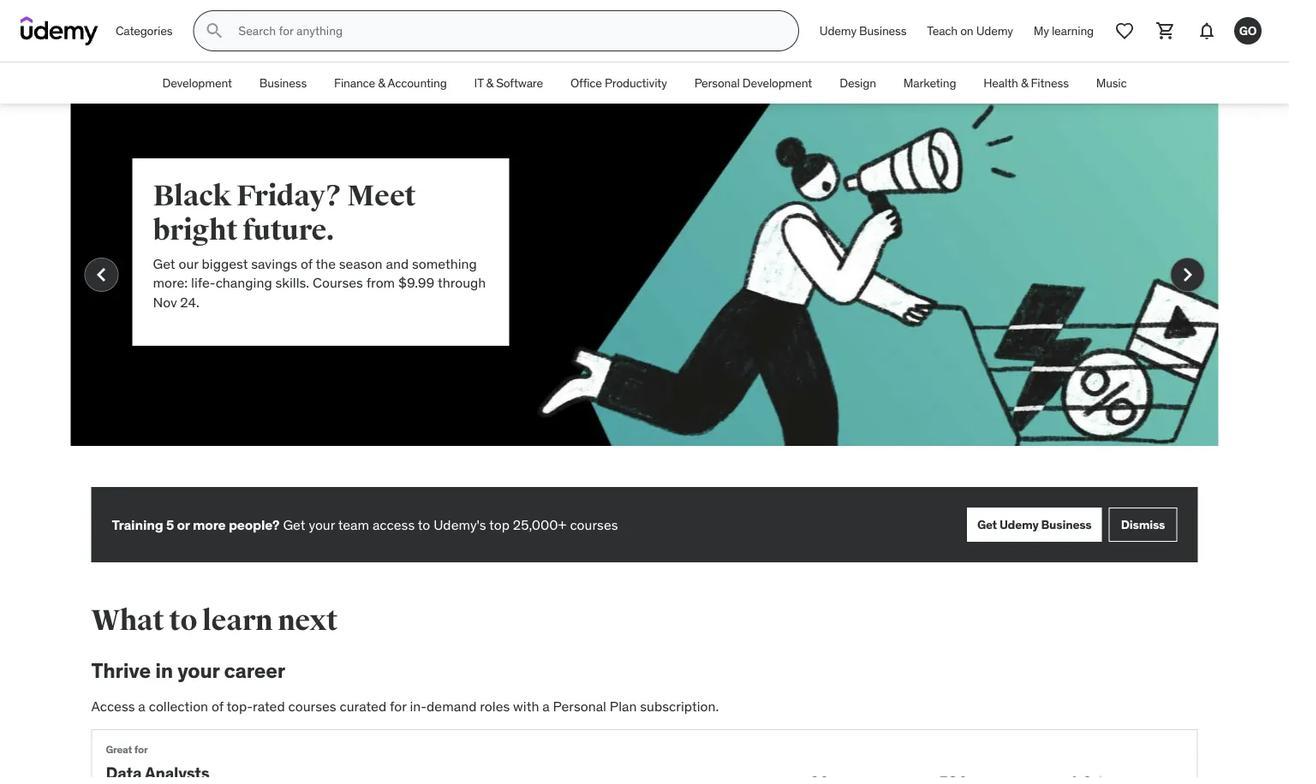 Task type: vqa. For each thing, say whether or not it's contained in the screenshot.
THE $15.99 $129.99 88% OFF
no



Task type: describe. For each thing, give the bounding box(es) containing it.
in
[[155, 658, 173, 684]]

notifications image
[[1197, 21, 1217, 41]]

finance & accounting link
[[320, 63, 460, 104]]

marketing link
[[890, 63, 970, 104]]

people?
[[229, 516, 280, 533]]

dismiss
[[1121, 517, 1165, 532]]

bright
[[153, 212, 237, 248]]

or
[[177, 516, 190, 533]]

thrive
[[91, 658, 151, 684]]

roles
[[480, 698, 510, 715]]

udemy inside udemy business link
[[820, 23, 857, 38]]

career
[[224, 658, 285, 684]]

finance & accounting
[[334, 75, 447, 91]]

software
[[496, 75, 543, 91]]

thrive in your career element
[[91, 658, 1198, 779]]

& for fitness
[[1021, 75, 1028, 91]]

1 vertical spatial your
[[177, 658, 220, 684]]

previous image
[[88, 261, 115, 289]]

changing
[[216, 274, 272, 292]]

business link
[[246, 63, 320, 104]]

demand
[[427, 698, 477, 715]]

1 a from the left
[[138, 698, 145, 715]]

0 horizontal spatial business
[[259, 75, 307, 91]]

small image
[[1092, 774, 1109, 779]]

1 horizontal spatial personal
[[694, 75, 740, 91]]

teach
[[927, 23, 958, 38]]

24.
[[180, 293, 199, 311]]

health
[[984, 75, 1018, 91]]

more
[[193, 516, 226, 533]]

on
[[960, 23, 974, 38]]

learning
[[1052, 23, 1094, 38]]

$9.99
[[398, 274, 435, 292]]

0 vertical spatial to
[[418, 516, 430, 533]]

get for black friday? meet bright future.
[[153, 255, 175, 272]]

friday?
[[236, 178, 342, 214]]

teach on udemy
[[927, 23, 1013, 38]]

training 5 or more people? get your team access to udemy's top 25,000+ courses
[[112, 516, 618, 533]]

categories button
[[105, 10, 183, 51]]

1 vertical spatial for
[[134, 744, 148, 757]]

Search for anything text field
[[235, 16, 778, 45]]

accounting
[[388, 75, 447, 91]]

what
[[91, 603, 164, 639]]

my learning
[[1034, 23, 1094, 38]]

training
[[112, 516, 163, 533]]

design link
[[826, 63, 890, 104]]

personal inside 'thrive in your career' element
[[553, 698, 606, 715]]

access
[[373, 516, 415, 533]]

from
[[366, 274, 395, 292]]

with
[[513, 698, 539, 715]]

of inside black friday? meet bright future. get our biggest savings of the season and something more: life-changing skills. courses from $9.99 through nov 24.
[[301, 255, 313, 272]]

the
[[316, 255, 336, 272]]

music link
[[1082, 63, 1141, 104]]

udemy business link
[[809, 10, 917, 51]]

5
[[166, 516, 174, 533]]

25,000+
[[513, 516, 567, 533]]

personal development
[[694, 75, 812, 91]]

it & software
[[474, 75, 543, 91]]

more:
[[153, 274, 188, 292]]

top-
[[227, 698, 253, 715]]

1 horizontal spatial business
[[859, 23, 907, 38]]

2 horizontal spatial business
[[1041, 517, 1092, 532]]

carousel element
[[71, 104, 1218, 487]]

biggest
[[202, 255, 248, 272]]

my
[[1034, 23, 1049, 38]]

finance
[[334, 75, 375, 91]]

health & fitness link
[[970, 63, 1082, 104]]

what to learn next
[[91, 603, 338, 639]]

udemy inside get udemy business link
[[1000, 517, 1039, 532]]

go
[[1239, 23, 1257, 38]]

through
[[438, 274, 486, 292]]

& for accounting
[[378, 75, 385, 91]]

access
[[91, 698, 135, 715]]

thrive in your career
[[91, 658, 285, 684]]

go link
[[1227, 10, 1269, 51]]

1 development from the left
[[162, 75, 232, 91]]

udemy's
[[434, 516, 486, 533]]

get udemy business link
[[967, 508, 1102, 542]]

nov
[[153, 293, 177, 311]]

health & fitness
[[984, 75, 1069, 91]]

courses
[[313, 274, 363, 292]]



Task type: locate. For each thing, give the bounding box(es) containing it.
udemy image
[[21, 16, 99, 45]]

personal right productivity on the top
[[694, 75, 740, 91]]

to right access
[[418, 516, 430, 533]]

future.
[[243, 212, 334, 248]]

life-
[[191, 274, 216, 292]]

courses right rated
[[288, 698, 336, 715]]

get inside get udemy business link
[[977, 517, 997, 532]]

2 horizontal spatial &
[[1021, 75, 1028, 91]]

udemy
[[820, 23, 857, 38], [976, 23, 1013, 38], [1000, 517, 1039, 532]]

udemy business
[[820, 23, 907, 38]]

plan
[[610, 698, 637, 715]]

business
[[859, 23, 907, 38], [259, 75, 307, 91], [1041, 517, 1092, 532]]

curated
[[340, 698, 386, 715]]

collection
[[149, 698, 208, 715]]

shopping cart with 0 items image
[[1156, 21, 1176, 41]]

0 horizontal spatial get
[[153, 255, 175, 272]]

1 horizontal spatial your
[[309, 516, 335, 533]]

our
[[179, 255, 198, 272]]

courses right 25,000+
[[570, 516, 618, 533]]

2 development from the left
[[742, 75, 812, 91]]

business up design
[[859, 23, 907, 38]]

development
[[162, 75, 232, 91], [742, 75, 812, 91]]

1 vertical spatial courses
[[288, 698, 336, 715]]

2 & from the left
[[486, 75, 493, 91]]

&
[[378, 75, 385, 91], [486, 75, 493, 91], [1021, 75, 1028, 91]]

0 vertical spatial for
[[390, 698, 407, 715]]

learn
[[202, 603, 273, 639]]

0 horizontal spatial for
[[134, 744, 148, 757]]

great for
[[106, 744, 148, 757]]

personal
[[694, 75, 740, 91], [553, 698, 606, 715]]

0 horizontal spatial courses
[[288, 698, 336, 715]]

3 & from the left
[[1021, 75, 1028, 91]]

of left top-
[[212, 698, 223, 715]]

2 a from the left
[[542, 698, 550, 715]]

categories
[[116, 23, 172, 38]]

udemy inside teach on udemy link
[[976, 23, 1013, 38]]

of inside 'thrive in your career' element
[[212, 698, 223, 715]]

access a collection of top-rated courses curated for in-demand roles with a personal plan subscription.
[[91, 698, 719, 715]]

of left the
[[301, 255, 313, 272]]

a right access
[[138, 698, 145, 715]]

meet
[[347, 178, 416, 214]]

subscription.
[[640, 698, 719, 715]]

& right it
[[486, 75, 493, 91]]

it & software link
[[460, 63, 557, 104]]

1 horizontal spatial of
[[301, 255, 313, 272]]

black friday? meet bright future. get our biggest savings of the season and something more: life-changing skills. courses from $9.99 through nov 24.
[[153, 178, 486, 311]]

get inside black friday? meet bright future. get our biggest savings of the season and something more: life-changing skills. courses from $9.99 through nov 24.
[[153, 255, 175, 272]]

1 horizontal spatial to
[[418, 516, 430, 533]]

get for training 5 or more people?
[[283, 516, 305, 533]]

0 horizontal spatial your
[[177, 658, 220, 684]]

next image
[[1174, 261, 1201, 289]]

business left finance
[[259, 75, 307, 91]]

get udemy business
[[977, 517, 1092, 532]]

for left in-
[[390, 698, 407, 715]]

personal development link
[[681, 63, 826, 104]]

1 vertical spatial business
[[259, 75, 307, 91]]

1 horizontal spatial development
[[742, 75, 812, 91]]

office
[[570, 75, 602, 91]]

season
[[339, 255, 383, 272]]

1 & from the left
[[378, 75, 385, 91]]

0 horizontal spatial &
[[378, 75, 385, 91]]

1 horizontal spatial for
[[390, 698, 407, 715]]

for right the great
[[134, 744, 148, 757]]

2 vertical spatial business
[[1041, 517, 1092, 532]]

your
[[309, 516, 335, 533], [177, 658, 220, 684]]

skills.
[[275, 274, 309, 292]]

1 vertical spatial to
[[169, 603, 197, 639]]

office productivity
[[570, 75, 667, 91]]

get
[[153, 255, 175, 272], [283, 516, 305, 533], [977, 517, 997, 532]]

0 vertical spatial of
[[301, 255, 313, 272]]

something
[[412, 255, 477, 272]]

office productivity link
[[557, 63, 681, 104]]

development left design
[[742, 75, 812, 91]]

personal left "plan"
[[553, 698, 606, 715]]

courses inside 'thrive in your career' element
[[288, 698, 336, 715]]

in-
[[410, 698, 427, 715]]

& right finance
[[378, 75, 385, 91]]

0 horizontal spatial to
[[169, 603, 197, 639]]

dismiss button
[[1109, 508, 1177, 542]]

for
[[390, 698, 407, 715], [134, 744, 148, 757]]

0 vertical spatial your
[[309, 516, 335, 533]]

wishlist image
[[1114, 21, 1135, 41]]

a
[[138, 698, 145, 715], [542, 698, 550, 715]]

0 horizontal spatial development
[[162, 75, 232, 91]]

black
[[153, 178, 231, 214]]

& right health
[[1021, 75, 1028, 91]]

teach on udemy link
[[917, 10, 1023, 51]]

and
[[386, 255, 409, 272]]

2 horizontal spatial get
[[977, 517, 997, 532]]

rated
[[253, 698, 285, 715]]

1 horizontal spatial courses
[[570, 516, 618, 533]]

your left the team
[[309, 516, 335, 533]]

it
[[474, 75, 483, 91]]

1 horizontal spatial get
[[283, 516, 305, 533]]

design
[[840, 75, 876, 91]]

development link
[[149, 63, 246, 104]]

my learning link
[[1023, 10, 1104, 51]]

business left dismiss in the bottom of the page
[[1041, 517, 1092, 532]]

0 horizontal spatial personal
[[553, 698, 606, 715]]

1 vertical spatial of
[[212, 698, 223, 715]]

0 horizontal spatial of
[[212, 698, 223, 715]]

development down submit search image
[[162, 75, 232, 91]]

savings
[[251, 255, 297, 272]]

0 vertical spatial courses
[[570, 516, 618, 533]]

1 horizontal spatial &
[[486, 75, 493, 91]]

top
[[489, 516, 510, 533]]

music
[[1096, 75, 1127, 91]]

next
[[278, 603, 338, 639]]

great
[[106, 744, 132, 757]]

courses
[[570, 516, 618, 533], [288, 698, 336, 715]]

your right 'in'
[[177, 658, 220, 684]]

0 vertical spatial personal
[[694, 75, 740, 91]]

team
[[338, 516, 369, 533]]

a right with
[[542, 698, 550, 715]]

& for software
[[486, 75, 493, 91]]

0 horizontal spatial a
[[138, 698, 145, 715]]

1 vertical spatial personal
[[553, 698, 606, 715]]

0 vertical spatial business
[[859, 23, 907, 38]]

of
[[301, 255, 313, 272], [212, 698, 223, 715]]

productivity
[[605, 75, 667, 91]]

submit search image
[[204, 21, 225, 41]]

to up thrive in your career at the left of page
[[169, 603, 197, 639]]

marketing
[[904, 75, 956, 91]]

1 horizontal spatial a
[[542, 698, 550, 715]]

to
[[418, 516, 430, 533], [169, 603, 197, 639]]

fitness
[[1031, 75, 1069, 91]]



